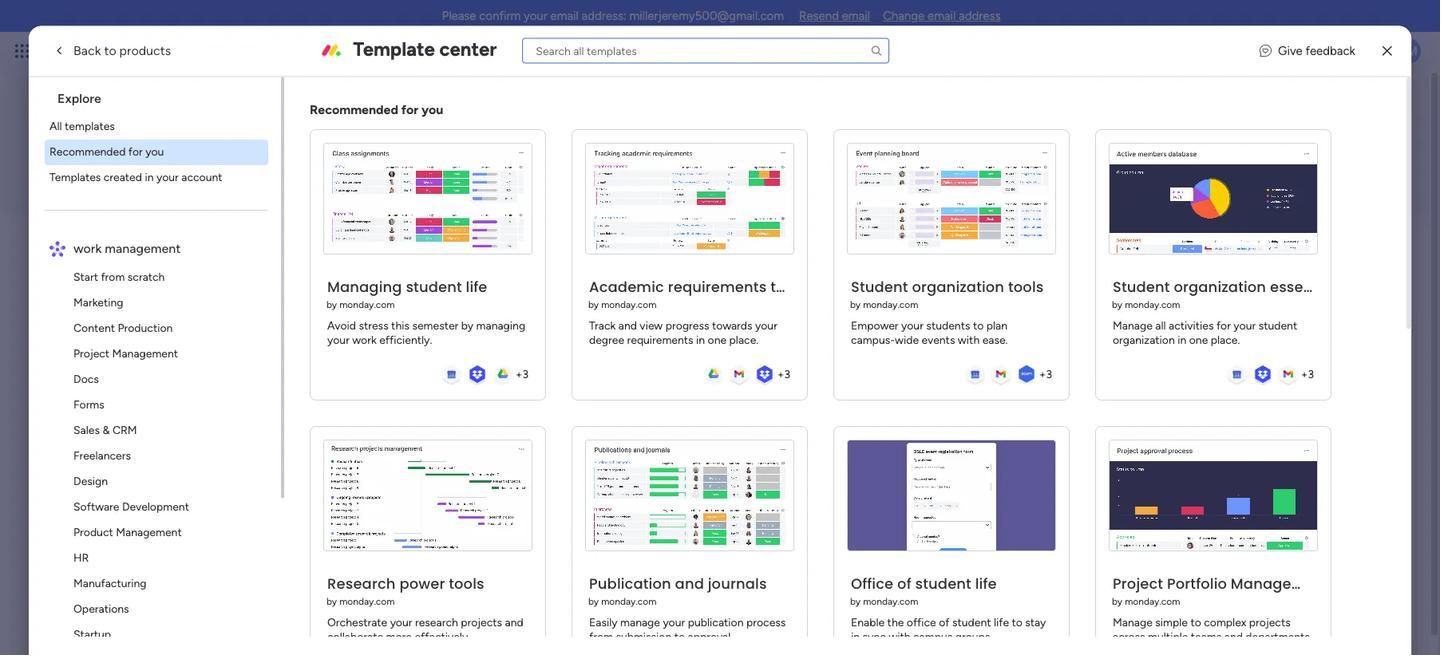 Task type: locate. For each thing, give the bounding box(es) containing it.
organization inside student organization essentials by monday.com
[[1174, 277, 1266, 297]]

by inside project portfolio management by monday.com
[[1112, 596, 1123, 607]]

to inside easily manage your publication process from submission to approval.
[[675, 630, 685, 644]]

1 invitation from the top
[[155, 455, 196, 466]]

0 horizontal spatial project
[[74, 347, 110, 360]]

1 vertical spatial of
[[939, 616, 950, 630]]

your down student organization essentials by monday.com
[[1234, 319, 1256, 333]]

projects inside 'manage simple to complex projects across multiple teams and departments.'
[[1249, 616, 1291, 630]]

1 vertical spatial recommended for you
[[50, 145, 164, 158]]

from right start
[[101, 270, 125, 283]]

1 vertical spatial management
[[116, 525, 182, 539]]

you down the template center
[[422, 101, 444, 117]]

tools for research power tools
[[449, 574, 485, 594]]

1 vertical spatial project
[[1113, 574, 1163, 594]]

empower
[[851, 319, 899, 333]]

recommended for you up created
[[50, 145, 164, 158]]

+ for tracker
[[777, 367, 784, 381]]

1 vertical spatial life
[[975, 574, 997, 594]]

0 horizontal spatial from
[[101, 270, 125, 283]]

in left sync
[[851, 630, 860, 644]]

your inside avoid stress this semester by managing your work efficiently.
[[327, 333, 350, 347]]

2 vertical spatial life
[[994, 616, 1009, 630]]

pending
[[118, 455, 153, 466], [118, 500, 153, 511]]

your up more
[[390, 616, 412, 630]]

v2 user feedback image
[[1260, 42, 1272, 60]]

pending invitation up product management
[[118, 500, 196, 511]]

from
[[101, 270, 125, 283], [589, 630, 613, 644]]

with inside enable the office of student life to stay in sync with campus groups.
[[889, 630, 911, 644]]

monday.com down managing
[[340, 299, 395, 310]]

student up semester
[[406, 277, 462, 297]]

0 horizontal spatial one
[[708, 333, 727, 347]]

research
[[327, 574, 396, 594]]

for inside explore element
[[129, 145, 143, 158]]

manage inside manage all activities for your student organization in one place.
[[1113, 319, 1153, 333]]

by inside avoid stress this semester by managing your work efficiently.
[[461, 319, 474, 333]]

1 vertical spatial recommended
[[50, 145, 126, 158]]

0 horizontal spatial projects
[[461, 616, 502, 630]]

managing student life by monday.com
[[327, 277, 488, 310]]

by for managing student life
[[327, 299, 337, 310]]

management up explore heading
[[161, 42, 248, 60]]

0 horizontal spatial email
[[551, 9, 579, 23]]

monday.com down the academic
[[601, 299, 657, 310]]

by inside student organization essentials by monday.com
[[1112, 299, 1123, 310]]

0 horizontal spatial work
[[74, 240, 102, 255]]

2 vertical spatial work
[[352, 333, 377, 347]]

of up campus
[[939, 616, 950, 630]]

life inside enable the office of student life to stay in sync with campus groups.
[[994, 616, 1009, 630]]

jeremy miller image
[[1396, 38, 1421, 64]]

recommended down plans
[[310, 101, 398, 117]]

your up wide
[[902, 319, 924, 333]]

templates
[[65, 119, 115, 133]]

student inside student organization tools by monday.com
[[851, 277, 908, 297]]

1 place. from the left
[[729, 333, 759, 347]]

1 horizontal spatial from
[[589, 630, 613, 644]]

to right back on the left top
[[104, 43, 116, 58]]

2 + 3 from the left
[[777, 367, 790, 381]]

life left stay
[[994, 616, 1009, 630]]

0 horizontal spatial place.
[[729, 333, 759, 347]]

tools inside the research power tools by monday.com
[[449, 574, 485, 594]]

monday.com up empower
[[863, 299, 919, 310]]

2 student from the left
[[1113, 277, 1170, 297]]

to left 'plan'
[[973, 319, 984, 333]]

projects inside orchestrate your research projects and collaborate more effectively.
[[461, 616, 502, 630]]

1 + 3 from the left
[[516, 367, 529, 381]]

management
[[112, 347, 178, 360], [116, 525, 182, 539], [1231, 574, 1331, 594]]

power
[[400, 574, 445, 594]]

manage inside 'manage simple to complex projects across multiple teams and departments.'
[[1113, 616, 1153, 630]]

student
[[851, 277, 908, 297], [1113, 277, 1170, 297]]

with inside empower your students to plan campus-wide events with ease.
[[958, 333, 980, 347]]

in down the progress
[[696, 333, 705, 347]]

place.
[[729, 333, 759, 347], [1211, 333, 1240, 347]]

project
[[74, 347, 110, 360], [1113, 574, 1163, 594]]

organization up activities
[[1174, 277, 1266, 297]]

track and view progress towards your degree requirements in one place.
[[589, 319, 778, 347]]

list box
[[35, 77, 284, 655]]

1 vertical spatial requirements
[[627, 333, 694, 347]]

1 horizontal spatial recommended for you
[[310, 101, 444, 117]]

from down easily
[[589, 630, 613, 644]]

management down development
[[116, 525, 182, 539]]

1 pending invitation from the top
[[118, 455, 196, 466]]

easily manage your publication process from submission to approval.
[[589, 616, 786, 644]]

recommended for you down template
[[310, 101, 444, 117]]

invitation up development
[[155, 455, 196, 466]]

life up groups.
[[975, 574, 997, 594]]

student inside managing student life by monday.com
[[406, 277, 462, 297]]

1 projects from the left
[[461, 616, 502, 630]]

1 horizontal spatial recommended
[[310, 101, 398, 117]]

by for student organization essentials
[[1112, 299, 1123, 310]]

2 place. from the left
[[1211, 333, 1240, 347]]

0 vertical spatial management
[[112, 347, 178, 360]]

products
[[119, 43, 171, 58]]

student up groups.
[[953, 616, 991, 630]]

0 vertical spatial of
[[898, 574, 912, 594]]

templates
[[50, 170, 101, 184]]

to up the teams
[[1191, 616, 1201, 630]]

pending up product management
[[118, 500, 153, 511]]

by inside the research power tools by monday.com
[[327, 596, 337, 607]]

efficiently.
[[379, 333, 432, 347]]

1 email from the left
[[551, 9, 579, 23]]

0 vertical spatial recommended for you
[[310, 101, 444, 117]]

pending down 'crm'
[[118, 455, 153, 466]]

1 vertical spatial pending
[[118, 500, 153, 511]]

by inside "publication and journals by monday.com"
[[588, 596, 599, 607]]

0 horizontal spatial recommended
[[50, 145, 126, 158]]

1 horizontal spatial of
[[939, 616, 950, 630]]

by for research power tools
[[327, 596, 337, 607]]

feedback
[[1306, 43, 1356, 58]]

0 vertical spatial tools
[[1008, 277, 1044, 297]]

for right activities
[[1217, 319, 1231, 333]]

0 vertical spatial project
[[74, 347, 110, 360]]

0 vertical spatial pending invitation
[[118, 455, 196, 466]]

monday.com down the research
[[340, 596, 395, 607]]

monday.com inside office of student life by monday.com
[[863, 596, 919, 607]]

0 vertical spatial recommended
[[310, 101, 398, 117]]

you
[[422, 101, 444, 117], [146, 145, 164, 158]]

0 horizontal spatial of
[[898, 574, 912, 594]]

None search field
[[522, 38, 890, 63]]

recommended
[[310, 101, 398, 117], [50, 145, 126, 158]]

with down the
[[889, 630, 911, 644]]

projects
[[461, 616, 502, 630], [1249, 616, 1291, 630]]

email left address:
[[551, 9, 579, 23]]

4 + from the left
[[1301, 367, 1308, 381]]

1 horizontal spatial one
[[1189, 333, 1208, 347]]

student up all in the right of the page
[[1113, 277, 1170, 297]]

work down "stress"
[[352, 333, 377, 347]]

by
[[327, 299, 337, 310], [588, 299, 599, 310], [850, 299, 861, 310], [1112, 299, 1123, 310], [461, 319, 474, 333], [327, 596, 337, 607], [588, 596, 599, 607], [850, 596, 861, 607], [1112, 596, 1123, 607]]

monday.com inside student organization essentials by monday.com
[[1125, 299, 1181, 310]]

monday.com inside "publication and journals by monday.com"
[[601, 596, 657, 607]]

1 vertical spatial with
[[889, 630, 911, 644]]

with
[[958, 333, 980, 347], [889, 630, 911, 644]]

towards
[[712, 319, 753, 333]]

with down students
[[958, 333, 980, 347]]

from inside work management templates element
[[101, 270, 125, 283]]

all
[[50, 119, 62, 133]]

1 vertical spatial tools
[[449, 574, 485, 594]]

monday.com inside academic requirements tracker by monday.com
[[601, 299, 657, 310]]

and inside 'manage simple to complex projects across multiple teams and departments.'
[[1225, 630, 1243, 644]]

manage left all in the right of the page
[[1113, 319, 1153, 333]]

0 horizontal spatial for
[[129, 145, 143, 158]]

degree
[[589, 333, 625, 347]]

1 + from the left
[[516, 367, 523, 381]]

0 vertical spatial requirements
[[668, 277, 767, 297]]

requirements inside academic requirements tracker by monday.com
[[668, 277, 767, 297]]

by for student organization tools
[[850, 299, 861, 310]]

management
[[161, 42, 248, 60], [105, 240, 181, 255]]

management for project management
[[112, 347, 178, 360]]

3 email from the left
[[928, 9, 956, 23]]

tools inside student organization tools by monday.com
[[1008, 277, 1044, 297]]

manage up across at the bottom right of page
[[1113, 616, 1153, 630]]

1 vertical spatial from
[[589, 630, 613, 644]]

work inside avoid stress this semester by managing your work efficiently.
[[352, 333, 377, 347]]

1 horizontal spatial tools
[[1008, 277, 1044, 297]]

invitation up product management
[[155, 500, 196, 511]]

+ 3 for essentials
[[1301, 367, 1314, 381]]

in inside enable the office of student life to stay in sync with campus groups.
[[851, 630, 860, 644]]

life down description button
[[466, 277, 488, 297]]

workspace
[[255, 220, 392, 256]]

student inside student organization essentials by monday.com
[[1113, 277, 1170, 297]]

0 vertical spatial manage
[[1113, 319, 1153, 333]]

management down production
[[112, 347, 178, 360]]

monday.com up the
[[863, 596, 919, 607]]

monday.com inside student organization tools by monday.com
[[863, 299, 919, 310]]

2 email from the left
[[842, 9, 870, 23]]

pending invitation down 'crm'
[[118, 455, 196, 466]]

monday.com inside managing student life by monday.com
[[340, 299, 395, 310]]

monday.com inside project portfolio management by monday.com
[[1125, 596, 1181, 607]]

2 vertical spatial for
[[1217, 319, 1231, 333]]

2 vertical spatial management
[[1231, 574, 1331, 594]]

in down activities
[[1178, 333, 1187, 347]]

simple
[[1156, 616, 1188, 630]]

student down essentials
[[1259, 319, 1298, 333]]

by inside managing student life by monday.com
[[327, 299, 337, 310]]

1 vertical spatial for
[[129, 145, 143, 158]]

organization down all in the right of the page
[[1113, 333, 1175, 347]]

groups.
[[956, 630, 993, 644]]

3 for managing student life
[[523, 367, 529, 381]]

student inside office of student life by monday.com
[[915, 574, 972, 594]]

0 vertical spatial invitation
[[155, 455, 196, 466]]

monday
[[71, 42, 126, 60]]

you up templates created in your account
[[146, 145, 164, 158]]

3 + 3 from the left
[[1039, 367, 1052, 381]]

1 manage from the top
[[1113, 319, 1153, 333]]

your
[[524, 9, 548, 23], [156, 170, 179, 184], [755, 319, 778, 333], [902, 319, 924, 333], [1234, 319, 1256, 333], [327, 333, 350, 347], [390, 616, 412, 630], [663, 616, 685, 630]]

1 horizontal spatial place.
[[1211, 333, 1240, 347]]

management up departments.
[[1231, 574, 1331, 594]]

&
[[103, 423, 110, 437]]

one down 'towards'
[[708, 333, 727, 347]]

1 vertical spatial management
[[105, 240, 181, 255]]

track
[[589, 319, 616, 333]]

and down complex
[[1225, 630, 1243, 644]]

resend
[[799, 9, 839, 23]]

manufacturing
[[74, 576, 147, 590]]

0 vertical spatial life
[[466, 277, 488, 297]]

monday.com for research power tools
[[340, 596, 395, 607]]

0 horizontal spatial recommended for you
[[50, 145, 164, 158]]

project up simple
[[1113, 574, 1163, 594]]

your inside empower your students to plan campus-wide events with ease.
[[902, 319, 924, 333]]

software development
[[74, 500, 189, 513]]

0 horizontal spatial student
[[851, 277, 908, 297]]

+ 3 for tools
[[1039, 367, 1052, 381]]

easily
[[589, 616, 618, 630]]

email right resend
[[842, 9, 870, 23]]

0 horizontal spatial tools
[[449, 574, 485, 594]]

work
[[129, 42, 158, 60], [74, 240, 102, 255], [352, 333, 377, 347]]

close image
[[1383, 45, 1392, 57]]

work right monday
[[129, 42, 158, 60]]

recent boards
[[89, 316, 173, 331]]

stay
[[1025, 616, 1046, 630]]

2 manage from the top
[[1113, 616, 1153, 630]]

main
[[187, 220, 248, 256]]

freelancers
[[74, 449, 131, 462]]

project inside work management templates element
[[74, 347, 110, 360]]

millerjeremy500@gmail.com
[[630, 9, 784, 23]]

student up empower
[[851, 277, 908, 297]]

0 vertical spatial you
[[422, 101, 444, 117]]

campus
[[913, 630, 953, 644]]

your inside orchestrate your research projects and collaborate more effectively.
[[390, 616, 412, 630]]

2 projects from the left
[[1249, 616, 1291, 630]]

your inside track and view progress towards your degree requirements in one place.
[[755, 319, 778, 333]]

sales & crm
[[74, 423, 137, 437]]

of right office
[[898, 574, 912, 594]]

monday.com inside the research power tools by monday.com
[[340, 596, 395, 607]]

student organization tools by monday.com
[[850, 277, 1044, 310]]

2 one from the left
[[1189, 333, 1208, 347]]

list box containing explore
[[35, 77, 284, 655]]

help
[[1318, 615, 1347, 631]]

1 vertical spatial pending invitation
[[118, 500, 196, 511]]

office
[[851, 574, 894, 594]]

and left view
[[619, 319, 637, 333]]

0 horizontal spatial you
[[146, 145, 164, 158]]

place. down activities
[[1211, 333, 1240, 347]]

project inside project portfolio management by monday.com
[[1113, 574, 1163, 594]]

1 horizontal spatial projects
[[1249, 616, 1291, 630]]

tools for student organization tools
[[1008, 277, 1044, 297]]

1 vertical spatial work
[[74, 240, 102, 255]]

requirements up 'towards'
[[668, 277, 767, 297]]

student up office
[[915, 574, 972, 594]]

work up start
[[74, 240, 102, 255]]

your down avoid
[[327, 333, 350, 347]]

0 vertical spatial pending
[[118, 455, 153, 466]]

wide
[[895, 333, 919, 347]]

in inside manage all activities for your student organization in one place.
[[1178, 333, 1187, 347]]

+ 3 for tracker
[[777, 367, 790, 381]]

for
[[401, 101, 419, 117], [129, 145, 143, 158], [1217, 319, 1231, 333]]

+ for tools
[[1039, 367, 1046, 381]]

project down content
[[74, 347, 110, 360]]

across
[[1113, 630, 1145, 644]]

1 one from the left
[[708, 333, 727, 347]]

place. down 'towards'
[[729, 333, 759, 347]]

orchestrate
[[327, 616, 387, 630]]

permissions
[[264, 316, 332, 331]]

your right 'towards'
[[755, 319, 778, 333]]

created
[[104, 170, 142, 184]]

3 + from the left
[[1039, 367, 1046, 381]]

your inside easily manage your publication process from submission to approval.
[[663, 616, 685, 630]]

in inside explore element
[[145, 170, 154, 184]]

0 vertical spatial for
[[401, 101, 419, 117]]

1 horizontal spatial with
[[958, 333, 980, 347]]

monday.com for student organization essentials
[[1125, 299, 1181, 310]]

submission
[[616, 630, 672, 644]]

+
[[516, 367, 523, 381], [777, 367, 784, 381], [1039, 367, 1046, 381], [1301, 367, 1308, 381]]

1 horizontal spatial student
[[1113, 277, 1170, 297]]

from inside easily manage your publication process from submission to approval.
[[589, 630, 613, 644]]

1 horizontal spatial project
[[1113, 574, 1163, 594]]

1 horizontal spatial email
[[842, 9, 870, 23]]

your left account
[[156, 170, 179, 184]]

requirements
[[668, 277, 767, 297], [627, 333, 694, 347]]

organization up students
[[912, 277, 1005, 297]]

your down "publication and journals by monday.com"
[[663, 616, 685, 630]]

to left approval.
[[675, 630, 685, 644]]

apps image
[[1265, 43, 1281, 59]]

2 + from the left
[[777, 367, 784, 381]]

0 horizontal spatial with
[[889, 630, 911, 644]]

by inside academic requirements tracker by monday.com
[[588, 299, 599, 310]]

collaborate
[[327, 630, 383, 644]]

by inside student organization tools by monday.com
[[850, 299, 861, 310]]

1 student from the left
[[851, 277, 908, 297]]

1 vertical spatial manage
[[1113, 616, 1153, 630]]

for down the template center
[[401, 101, 419, 117]]

projects up the effectively.
[[461, 616, 502, 630]]

1 horizontal spatial you
[[422, 101, 444, 117]]

life inside office of student life by monday.com
[[975, 574, 997, 594]]

in right created
[[145, 170, 154, 184]]

requirements down view
[[627, 333, 694, 347]]

0 vertical spatial from
[[101, 270, 125, 283]]

for inside manage all activities for your student organization in one place.
[[1217, 319, 1231, 333]]

this
[[391, 319, 410, 333]]

for up templates created in your account
[[129, 145, 143, 158]]

manage simple to complex projects across multiple teams and departments.
[[1113, 616, 1312, 644]]

2 horizontal spatial for
[[1217, 319, 1231, 333]]

0 vertical spatial with
[[958, 333, 980, 347]]

monday.com up simple
[[1125, 596, 1181, 607]]

to left stay
[[1012, 616, 1023, 630]]

recommended down "templates" on the top of page
[[50, 145, 126, 158]]

research
[[415, 616, 458, 630]]

projects up departments.
[[1249, 616, 1291, 630]]

and up easily manage your publication process from submission to approval.
[[675, 574, 704, 594]]

4 + 3 from the left
[[1301, 367, 1314, 381]]

0 vertical spatial management
[[161, 42, 248, 60]]

1 horizontal spatial for
[[401, 101, 419, 117]]

product
[[74, 525, 113, 539]]

and right research at bottom left
[[505, 616, 524, 630]]

work management templates element
[[45, 264, 281, 655]]

2 horizontal spatial work
[[352, 333, 377, 347]]

one down activities
[[1189, 333, 1208, 347]]

1 vertical spatial you
[[146, 145, 164, 158]]

portfolio
[[1167, 574, 1227, 594]]

monday.com up all in the right of the page
[[1125, 299, 1181, 310]]

academic requirements tracker by monday.com
[[588, 277, 823, 310]]

0 vertical spatial work
[[129, 42, 158, 60]]

monday.com down publication
[[601, 596, 657, 607]]

organization inside student organization tools by monday.com
[[912, 277, 1005, 297]]

+ 3 for life
[[516, 367, 529, 381]]

2 horizontal spatial email
[[928, 9, 956, 23]]

email right change
[[928, 9, 956, 23]]

manage
[[1113, 319, 1153, 333], [1113, 616, 1153, 630]]

manage for student
[[1113, 319, 1153, 333]]

tools
[[1008, 277, 1044, 297], [449, 574, 485, 594]]

monday.com for student organization tools
[[863, 299, 919, 310]]

management up scratch
[[105, 240, 181, 255]]

semester
[[412, 319, 459, 333]]

/
[[140, 354, 145, 369]]

2 invitation from the top
[[155, 500, 196, 511]]

student inside manage all activities for your student organization in one place.
[[1259, 319, 1298, 333]]

change email address
[[883, 9, 1001, 23]]

1 vertical spatial invitation
[[155, 500, 196, 511]]



Task type: vqa. For each thing, say whether or not it's contained in the screenshot.
v2 user feedback icon
yes



Task type: describe. For each thing, give the bounding box(es) containing it.
project for management
[[74, 347, 110, 360]]

explore heading
[[45, 77, 281, 113]]

student inside enable the office of student life to stay in sync with campus groups.
[[953, 616, 991, 630]]

of inside enable the office of student life to stay in sync with campus groups.
[[939, 616, 950, 630]]

manage all activities for your student organization in one place.
[[1113, 319, 1298, 347]]

back to products
[[74, 43, 171, 58]]

student for student organization tools
[[851, 277, 908, 297]]

project for portfolio
[[1113, 574, 1163, 594]]

account
[[181, 170, 222, 184]]

manage
[[620, 616, 660, 630]]

1 pending from the top
[[118, 455, 153, 466]]

search everything image
[[1305, 43, 1321, 59]]

monday.com for project portfolio management
[[1125, 596, 1181, 607]]

organization for tools
[[912, 277, 1005, 297]]

office
[[907, 616, 936, 630]]

content
[[74, 321, 115, 335]]

process
[[747, 616, 786, 630]]

ease.
[[983, 333, 1008, 347]]

address
[[959, 9, 1001, 23]]

student organization essentials by monday.com
[[1112, 277, 1344, 310]]

Main workspace field
[[183, 220, 1364, 256]]

academic
[[589, 277, 664, 297]]

resend email
[[799, 9, 870, 23]]

+ for essentials
[[1301, 367, 1308, 381]]

more
[[386, 630, 412, 644]]

confirm
[[479, 9, 521, 23]]

development
[[122, 500, 189, 513]]

select product image
[[14, 43, 30, 59]]

template center
[[353, 37, 497, 60]]

recent
[[89, 316, 130, 331]]

to inside enable the office of student life to stay in sync with campus groups.
[[1012, 616, 1023, 630]]

center
[[439, 37, 497, 60]]

software
[[74, 500, 119, 513]]

publication
[[688, 616, 744, 630]]

search image
[[871, 44, 883, 57]]

publication and journals by monday.com
[[588, 574, 767, 607]]

in inside track and view progress towards your degree requirements in one place.
[[696, 333, 705, 347]]

back to products button
[[38, 35, 184, 67]]

students
[[927, 319, 971, 333]]

publication
[[589, 574, 671, 594]]

help button
[[1305, 610, 1360, 636]]

+ for life
[[516, 367, 523, 381]]

effectively.
[[415, 630, 470, 644]]

view
[[640, 319, 663, 333]]

templates created in your account
[[50, 170, 222, 184]]

office of student life by monday.com
[[850, 574, 997, 607]]

all templates
[[50, 119, 115, 133]]

project portfolio management by monday.com
[[1112, 574, 1331, 607]]

plan
[[987, 319, 1008, 333]]

and inside orchestrate your research projects and collaborate more effectively.
[[505, 616, 524, 630]]

give feedback
[[1278, 43, 1356, 58]]

place. inside manage all activities for your student organization in one place.
[[1211, 333, 1240, 347]]

see
[[279, 44, 298, 57]]

please confirm your email address: millerjeremy500@gmail.com
[[442, 9, 784, 23]]

work management
[[74, 240, 181, 255]]

help image
[[1340, 43, 1356, 59]]

give
[[1278, 43, 1303, 58]]

by for project portfolio management
[[1112, 596, 1123, 607]]

scratch
[[128, 270, 165, 283]]

by inside office of student life by monday.com
[[850, 596, 861, 607]]

your inside explore element
[[156, 170, 179, 184]]

one inside track and view progress towards your degree requirements in one place.
[[708, 333, 727, 347]]

monday.com for managing student life
[[340, 299, 395, 310]]

production
[[118, 321, 173, 335]]

and inside "publication and journals by monday.com"
[[675, 574, 704, 594]]

by for academic requirements tracker
[[588, 299, 599, 310]]

place. inside track and view progress towards your degree requirements in one place.
[[729, 333, 759, 347]]

forms
[[74, 398, 105, 411]]

2 pending from the top
[[118, 500, 153, 511]]

to inside 'manage simple to complex projects across multiple teams and departments.'
[[1191, 616, 1201, 630]]

members / 3
[[80, 354, 158, 369]]

description
[[265, 259, 322, 273]]

recommended inside explore element
[[50, 145, 126, 158]]

avoid stress this semester by managing your work efficiently.
[[327, 319, 526, 347]]

one inside manage all activities for your student organization in one place.
[[1189, 333, 1208, 347]]

project management
[[74, 347, 178, 360]]

enable the office of student life to stay in sync with campus groups.
[[851, 616, 1046, 644]]

3 for academic requirements tracker
[[784, 367, 790, 381]]

content production
[[74, 321, 173, 335]]

recommended for you inside explore element
[[50, 145, 164, 158]]

progress
[[666, 319, 709, 333]]

your right confirm
[[524, 9, 548, 23]]

sales
[[74, 423, 100, 437]]

product management
[[74, 525, 182, 539]]

email for change email address
[[928, 9, 956, 23]]

crm
[[113, 423, 137, 437]]

manage for project
[[1113, 616, 1153, 630]]

back
[[74, 43, 101, 58]]

template
[[353, 37, 435, 60]]

all
[[1156, 319, 1166, 333]]

life inside managing student life by monday.com
[[466, 277, 488, 297]]

by for publication and journals
[[588, 596, 599, 607]]

managing
[[327, 277, 402, 297]]

events
[[922, 333, 955, 347]]

of inside office of student life by monday.com
[[898, 574, 912, 594]]

managing
[[476, 319, 526, 333]]

monday.com for academic requirements tracker
[[601, 299, 657, 310]]

monday.com for publication and journals
[[601, 596, 657, 607]]

change email address link
[[883, 9, 1001, 23]]

1 image
[[1207, 33, 1222, 51]]

email for resend email
[[842, 9, 870, 23]]

complex
[[1204, 616, 1247, 630]]

essentials
[[1270, 277, 1344, 297]]

you inside explore element
[[146, 145, 164, 158]]

organization inside manage all activities for your student organization in one place.
[[1113, 333, 1175, 347]]

Search all templates search field
[[522, 38, 890, 63]]

design
[[74, 474, 108, 488]]

3 for student organization essentials
[[1308, 367, 1314, 381]]

monday work management
[[71, 42, 248, 60]]

empower your students to plan campus-wide events with ease.
[[851, 319, 1008, 347]]

student for student organization essentials
[[1113, 277, 1170, 297]]

avoid
[[327, 319, 356, 333]]

your inside manage all activities for your student organization in one place.
[[1234, 319, 1256, 333]]

hr
[[74, 551, 89, 564]]

address:
[[582, 9, 627, 23]]

explore element
[[45, 113, 281, 190]]

resend email link
[[799, 9, 870, 23]]

management inside project portfolio management by monday.com
[[1231, 574, 1331, 594]]

and inside track and view progress towards your degree requirements in one place.
[[619, 319, 637, 333]]

to inside empower your students to plan campus-wide events with ease.
[[973, 319, 984, 333]]

management for product management
[[116, 525, 182, 539]]

the
[[888, 616, 904, 630]]

to inside back to products button
[[104, 43, 116, 58]]

organization for essentials
[[1174, 277, 1266, 297]]

3 for student organization tools
[[1046, 367, 1052, 381]]

approval.
[[688, 630, 733, 644]]

research power tools by monday.com
[[327, 574, 485, 607]]

journals
[[708, 574, 767, 594]]

departments.
[[1246, 630, 1312, 644]]

orchestrate your research projects and collaborate more effectively.
[[327, 616, 524, 644]]

operations
[[74, 602, 129, 616]]

plans
[[301, 44, 327, 57]]

requirements inside track and view progress towards your degree requirements in one place.
[[627, 333, 694, 347]]

give feedback link
[[1260, 42, 1356, 60]]

1 horizontal spatial work
[[129, 42, 158, 60]]

please
[[442, 9, 476, 23]]

2 pending invitation from the top
[[118, 500, 196, 511]]

main workspace
[[187, 220, 392, 256]]



